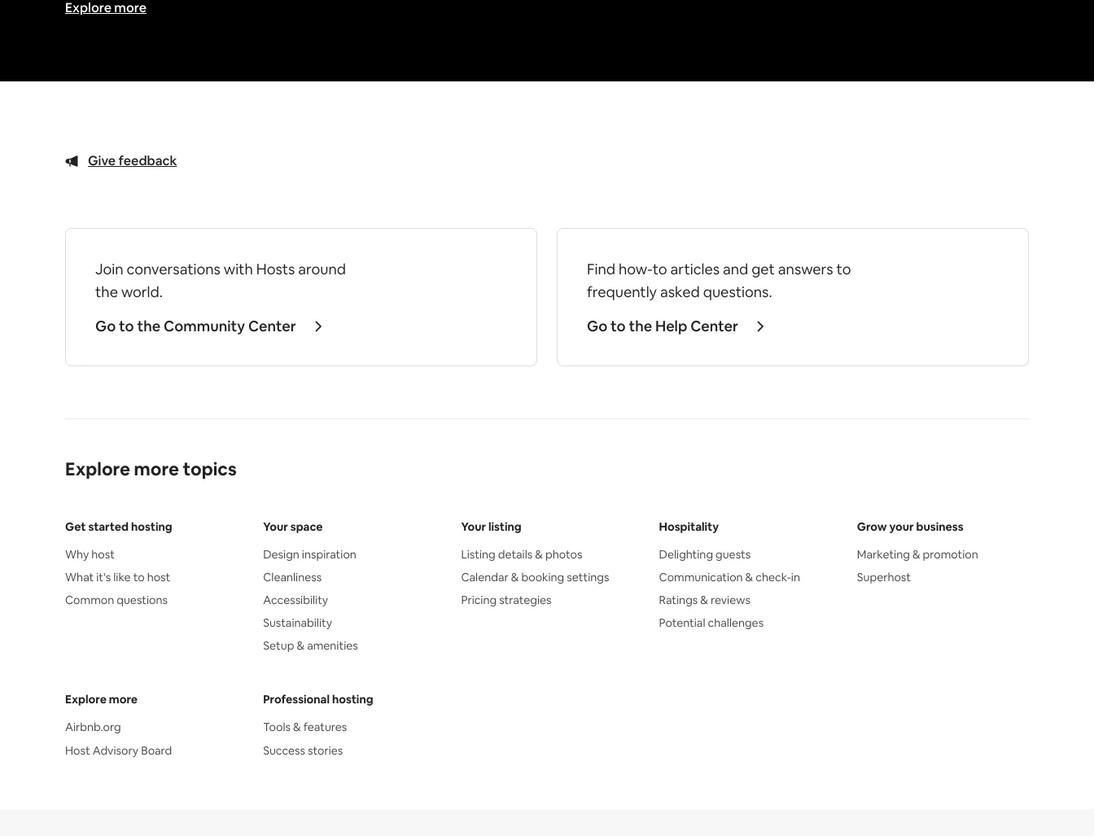 Task type: vqa. For each thing, say whether or not it's contained in the screenshot.
Airbnb.org
yes



Task type: describe. For each thing, give the bounding box(es) containing it.
professional hosting
[[263, 692, 373, 707]]

grow your business
[[857, 520, 964, 534]]

the for help center
[[629, 317, 652, 336]]

to right answers
[[837, 260, 851, 279]]

communication
[[659, 570, 743, 585]]

pricing strategies link
[[461, 592, 633, 608]]

more for explore more
[[109, 692, 138, 707]]

common
[[65, 593, 114, 608]]

go to the community center
[[95, 317, 296, 336]]

guests
[[716, 547, 751, 562]]

& for tools & features
[[293, 720, 301, 735]]

pricing
[[461, 593, 497, 608]]

details
[[498, 547, 533, 562]]

common questions
[[65, 593, 168, 608]]

it's
[[96, 570, 111, 585]]

airbnb.org link
[[65, 719, 237, 736]]

0 horizontal spatial host
[[91, 547, 115, 562]]

setup & amenities link
[[263, 638, 435, 654]]

go for go to the community center
[[95, 317, 116, 336]]

questions
[[117, 593, 168, 608]]

design
[[263, 547, 299, 562]]

explore for explore more topics
[[65, 458, 130, 481]]

give feedback
[[88, 153, 177, 170]]

help center
[[655, 317, 738, 336]]

superhost link
[[857, 569, 1029, 586]]

marketing & promotion link
[[857, 547, 1029, 563]]

success stories link
[[263, 742, 435, 758]]

potential
[[659, 616, 705, 630]]

cleanliness
[[263, 570, 322, 585]]

& for marketing & promotion
[[913, 547, 920, 562]]

to up asked
[[653, 260, 667, 279]]

articles
[[670, 260, 720, 279]]

cleanliness link
[[263, 569, 435, 586]]

success stories
[[263, 743, 343, 758]]

to down frequently
[[611, 317, 626, 336]]

get started hosting
[[65, 520, 172, 534]]

conversations
[[127, 260, 221, 279]]

your space
[[263, 520, 323, 534]]

find how-to articles and get answers to frequently asked questions.
[[587, 260, 851, 302]]

marketing
[[857, 547, 910, 562]]

calendar & booking settings link
[[461, 569, 633, 586]]

get
[[752, 260, 775, 279]]

delighting
[[659, 547, 713, 562]]

sustainability link
[[263, 615, 435, 631]]

setup
[[263, 639, 294, 653]]

& for calendar & booking settings
[[511, 570, 519, 585]]

your listing link
[[461, 519, 633, 535]]

inspiration
[[302, 547, 356, 562]]

& for setup & amenities
[[297, 639, 305, 653]]

your space link
[[263, 519, 435, 535]]

what
[[65, 570, 94, 585]]

with
[[224, 260, 253, 279]]

common questions link
[[65, 592, 237, 608]]

potential challenges link
[[659, 615, 831, 631]]

community center
[[164, 317, 296, 336]]

give
[[88, 153, 116, 170]]

setup & amenities
[[263, 639, 358, 653]]

topics
[[183, 458, 237, 481]]

started
[[88, 520, 129, 534]]

find
[[587, 260, 615, 279]]

your for your listing
[[461, 520, 486, 534]]

asked
[[660, 283, 700, 302]]

calendar & booking settings
[[461, 570, 609, 585]]

potential challenges
[[659, 616, 764, 630]]

feedback
[[119, 153, 177, 170]]

sustainability
[[263, 616, 332, 630]]

board
[[141, 743, 172, 758]]

answers
[[778, 260, 833, 279]]

superhost
[[857, 570, 911, 585]]

& up calendar & booking settings at the bottom
[[535, 547, 543, 562]]

0 vertical spatial hosting
[[131, 520, 172, 534]]

design inspiration
[[263, 547, 356, 562]]

get
[[65, 520, 86, 534]]

ratings & reviews link
[[659, 592, 831, 608]]

stories
[[308, 743, 343, 758]]



Task type: locate. For each thing, give the bounding box(es) containing it.
0 horizontal spatial the
[[137, 317, 161, 336]]

reviews
[[711, 593, 751, 608]]

how-
[[619, 260, 653, 279]]

& right tools
[[293, 720, 301, 735]]

explore more
[[65, 692, 138, 707]]

& down details
[[511, 570, 519, 585]]

1 vertical spatial hosting
[[332, 692, 373, 707]]

frequently
[[587, 283, 657, 302]]

& down delighting guests link
[[745, 570, 753, 585]]

amenities
[[307, 639, 358, 653]]

host
[[65, 743, 90, 758]]

more left topics at the bottom left of the page
[[134, 458, 179, 481]]

design inspiration link
[[263, 547, 435, 563]]

& down communication
[[700, 593, 708, 608]]

host up it's
[[91, 547, 115, 562]]

listing
[[488, 520, 522, 534]]

host advisory board link
[[65, 742, 237, 758]]

more up airbnb.org link
[[109, 692, 138, 707]]

tools & features link
[[263, 719, 435, 736]]

booking
[[521, 570, 564, 585]]

why host
[[65, 547, 115, 562]]

like
[[113, 570, 131, 585]]

1 horizontal spatial hosting
[[332, 692, 373, 707]]

to right like
[[133, 570, 145, 585]]

0 horizontal spatial go
[[95, 317, 116, 336]]

explore up started
[[65, 458, 130, 481]]

get started hosting link
[[65, 519, 237, 535]]

communication & check-in link
[[659, 569, 831, 586]]

marketing & promotion
[[857, 547, 978, 562]]

listing details & photos
[[461, 547, 582, 562]]

the down frequently
[[629, 317, 652, 336]]

check-
[[756, 570, 791, 585]]

explore more topics
[[65, 458, 237, 481]]

1 go from the left
[[95, 317, 116, 336]]

airbnb.org
[[65, 720, 121, 735]]

hosting up why host link
[[131, 520, 172, 534]]

0 horizontal spatial hosting
[[131, 520, 172, 534]]

why host link
[[65, 547, 237, 563]]

business
[[916, 520, 964, 534]]

around
[[298, 260, 346, 279]]

1 vertical spatial host
[[147, 570, 170, 585]]

go
[[95, 317, 116, 336], [587, 317, 608, 336]]

delighting guests
[[659, 547, 751, 562]]

more inside explore more link
[[109, 692, 138, 707]]

your
[[889, 520, 914, 534]]

& right setup
[[297, 639, 305, 653]]

your up design
[[263, 520, 288, 534]]

what it's like to host link
[[65, 569, 237, 586]]

questions.
[[703, 283, 772, 302]]

space
[[290, 520, 323, 534]]

accessibility link
[[263, 592, 435, 608]]

1 explore from the top
[[65, 458, 130, 481]]

& for ratings & reviews
[[700, 593, 708, 608]]

professional hosting link
[[263, 692, 435, 708]]

more for explore more topics
[[134, 458, 179, 481]]

explore for explore more
[[65, 692, 107, 707]]

0 vertical spatial more
[[134, 458, 179, 481]]

features
[[303, 720, 347, 735]]

communication & check-in
[[659, 570, 800, 585]]

host down why host link
[[147, 570, 170, 585]]

the down the world.
[[137, 317, 161, 336]]

go to the help center
[[587, 317, 738, 336]]

2 explore from the top
[[65, 692, 107, 707]]

promotion
[[923, 547, 978, 562]]

1 your from the left
[[263, 520, 288, 534]]

explore more link
[[65, 692, 237, 708]]

hosting up tools & features link
[[332, 692, 373, 707]]

1 horizontal spatial the
[[629, 317, 652, 336]]

strategies
[[499, 593, 552, 608]]

pricing strategies
[[461, 593, 552, 608]]

& for communication & check-in
[[745, 570, 753, 585]]

go for go to the help center
[[587, 317, 608, 336]]

0 vertical spatial host
[[91, 547, 115, 562]]

calendar
[[461, 570, 509, 585]]

tools
[[263, 720, 291, 735]]

grow your business link
[[857, 519, 1029, 535]]

2 the from the left
[[629, 317, 652, 336]]

ratings & reviews
[[659, 593, 751, 608]]

host advisory board
[[65, 743, 172, 758]]

your listing
[[461, 520, 522, 534]]

what it's like to host
[[65, 570, 170, 585]]

0 horizontal spatial your
[[263, 520, 288, 534]]

2 your from the left
[[461, 520, 486, 534]]

success
[[263, 743, 305, 758]]

go down the world.
[[95, 317, 116, 336]]

1 horizontal spatial go
[[587, 317, 608, 336]]

host
[[91, 547, 115, 562], [147, 570, 170, 585]]

explore up airbnb.org
[[65, 692, 107, 707]]

in
[[791, 570, 800, 585]]

2 go from the left
[[587, 317, 608, 336]]

hosts
[[256, 260, 295, 279]]

listing
[[461, 547, 496, 562]]

settings
[[567, 570, 609, 585]]

the for community center
[[137, 317, 161, 336]]

1 vertical spatial more
[[109, 692, 138, 707]]

explore
[[65, 458, 130, 481], [65, 692, 107, 707]]

tools & features
[[263, 720, 347, 735]]

1 vertical spatial explore
[[65, 692, 107, 707]]

join
[[95, 260, 123, 279]]

to down the world.
[[119, 317, 134, 336]]

your up listing in the left bottom of the page
[[461, 520, 486, 534]]

advisory
[[93, 743, 139, 758]]

the world.
[[95, 283, 163, 302]]

1 the from the left
[[137, 317, 161, 336]]

& down grow your business
[[913, 547, 920, 562]]

give feedback button
[[59, 147, 184, 176]]

go down frequently
[[587, 317, 608, 336]]

delighting guests link
[[659, 547, 831, 563]]

1 horizontal spatial your
[[461, 520, 486, 534]]

1 horizontal spatial host
[[147, 570, 170, 585]]

hospitality
[[659, 520, 719, 534]]

accessibility
[[263, 593, 328, 608]]

0 vertical spatial explore
[[65, 458, 130, 481]]

listing details & photos link
[[461, 547, 633, 563]]

photos
[[545, 547, 582, 562]]

&
[[535, 547, 543, 562], [913, 547, 920, 562], [511, 570, 519, 585], [745, 570, 753, 585], [700, 593, 708, 608], [297, 639, 305, 653], [293, 720, 301, 735]]

your for your space
[[263, 520, 288, 534]]

professional
[[263, 692, 330, 707]]

hospitality link
[[659, 519, 831, 535]]



